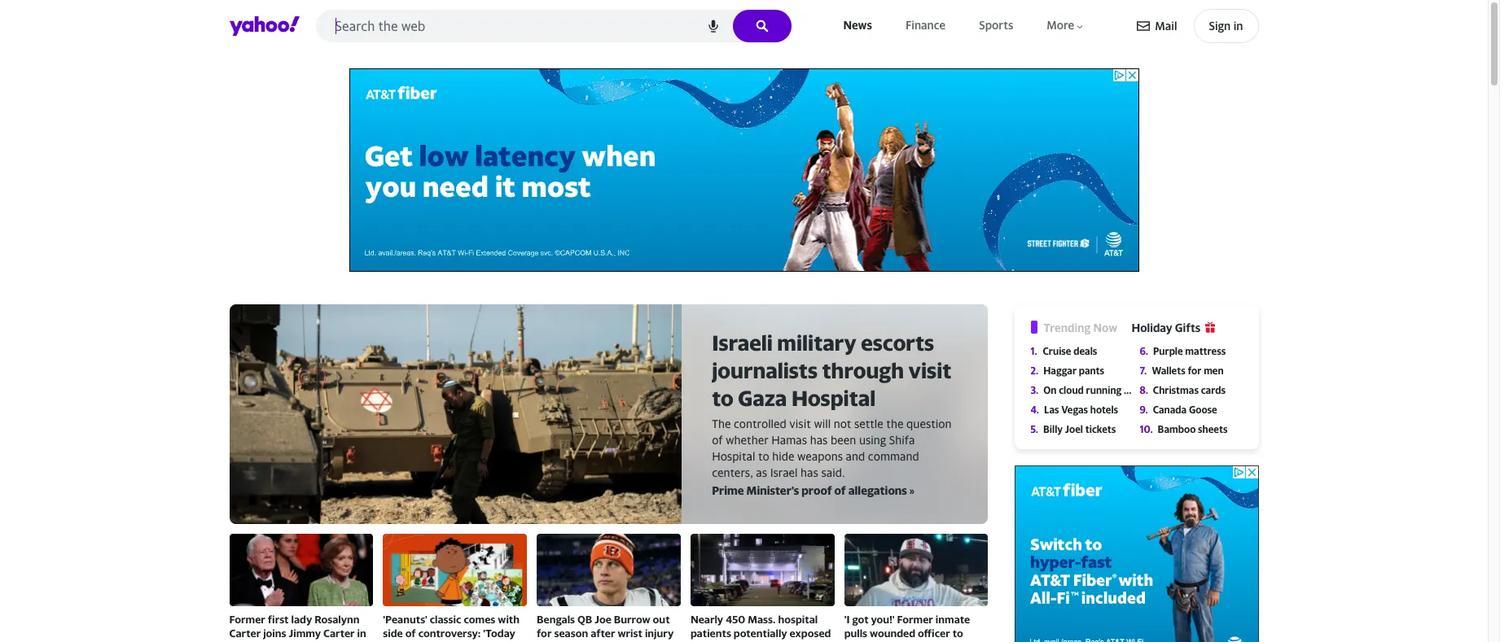 Task type: locate. For each thing, give the bounding box(es) containing it.
question
[[907, 417, 952, 431]]

1 vertical spatial visit
[[790, 417, 811, 431]]

5.
[[1031, 424, 1039, 436]]

0 vertical spatial advertisement region
[[349, 68, 1140, 272]]

hospital inside the israeli military escorts journalists through visit to gaza hospital
[[792, 386, 876, 411]]

israeli military escorts journalists through visit to gaza hospital
[[712, 331, 952, 411]]

news
[[844, 18, 873, 32]]

'peanuts'
[[383, 614, 428, 627]]

shifa
[[890, 433, 915, 447]]

hospital up centers,
[[712, 449, 756, 463]]

6. purple mattress 7. wallets for men 8. christmas cards 9. canada goose 10. bamboo sheets
[[1140, 345, 1228, 436]]

has up weapons
[[810, 433, 828, 447]]

advertisement region
[[349, 68, 1140, 272], [1015, 466, 1259, 643]]

mail
[[1156, 19, 1178, 33]]

1 vertical spatial in
[[357, 628, 367, 641]]

with
[[498, 614, 520, 627]]

to up the
[[712, 386, 734, 411]]

0 vertical spatial for
[[1188, 365, 1202, 377]]

during
[[878, 642, 910, 643]]

journalists
[[712, 359, 818, 384]]

will
[[814, 417, 831, 431]]

0 horizontal spatial not
[[436, 642, 453, 643]]

for for season
[[537, 628, 552, 641]]

1 horizontal spatial visit
[[909, 359, 952, 384]]

to inside 'i got you!' former inmate pulls wounded officer to safety during shootout
[[953, 628, 964, 641]]

goose
[[1190, 404, 1218, 416]]

in right sign
[[1234, 19, 1244, 33]]

None search field
[[316, 10, 792, 47]]

visit inside the israeli military escorts journalists through visit to gaza hospital
[[909, 359, 952, 384]]

toolbar containing mail
[[1138, 9, 1259, 43]]

for left men
[[1188, 365, 1202, 377]]

has down weapons
[[801, 466, 819, 480]]

carter
[[229, 628, 261, 641], [323, 628, 355, 641]]

0 vertical spatial visit
[[909, 359, 952, 384]]

of up would
[[406, 628, 416, 641]]

0 horizontal spatial visit
[[790, 417, 811, 431]]

2 horizontal spatial of
[[835, 484, 846, 498]]

lady
[[291, 614, 312, 627]]

1 horizontal spatial hospital
[[792, 386, 876, 411]]

to up 'as'
[[759, 449, 770, 463]]

0 horizontal spatial for
[[537, 628, 552, 641]]

hospital
[[792, 386, 876, 411], [712, 449, 756, 463]]

hospital inside the controlled visit will not settle the question of whether hamas has been using shifa hospital to hide weapons and command centers, as israel has said. prime minister's proof of allegations »
[[712, 449, 756, 463]]

1 vertical spatial hospital
[[712, 449, 756, 463]]

sports link
[[976, 15, 1017, 36]]

1 former from the left
[[229, 614, 266, 627]]

controversy:
[[419, 628, 481, 641]]

1 horizontal spatial not
[[834, 417, 852, 431]]

0 vertical spatial in
[[1234, 19, 1244, 33]]

news link
[[840, 15, 876, 36]]

inmate
[[936, 614, 971, 627]]

carter down rosalynn at the left of the page
[[323, 628, 355, 641]]

not up been
[[834, 417, 852, 431]]

holiday gifts button
[[1132, 319, 1232, 337]]

acceptable'
[[470, 642, 526, 643]]

visit down escorts
[[909, 359, 952, 384]]

hiv,
[[704, 642, 724, 643]]

0 vertical spatial has
[[810, 433, 828, 447]]

0 horizontal spatial in
[[357, 628, 367, 641]]

would
[[404, 642, 434, 643]]

1 horizontal spatial for
[[1188, 365, 1202, 377]]

men
[[1204, 365, 1224, 377]]

whether
[[726, 433, 769, 447]]

carter up hospice
[[229, 628, 261, 641]]

1 vertical spatial of
[[835, 484, 846, 498]]

0 vertical spatial not
[[834, 417, 852, 431]]

said.
[[822, 466, 845, 480]]

of down said. at the bottom
[[835, 484, 846, 498]]

not inside the controlled visit will not settle the question of whether hamas has been using shifa hospital to hide weapons and command centers, as israel has said. prime minister's proof of allegations »
[[834, 417, 852, 431]]

2 vertical spatial of
[[406, 628, 416, 641]]

pulls
[[845, 628, 868, 641]]

2 former from the left
[[897, 614, 934, 627]]

1 horizontal spatial carter
[[323, 628, 355, 641]]

care
[[269, 642, 291, 643]]

potentially
[[734, 628, 788, 641]]

patients
[[691, 628, 732, 641]]

joel
[[1066, 424, 1084, 436]]

0 vertical spatial of
[[712, 433, 723, 447]]

0 horizontal spatial hospital
[[712, 449, 756, 463]]

exposed
[[790, 628, 831, 641]]

1 carter from the left
[[229, 628, 261, 641]]

burrow
[[614, 614, 651, 627]]

'today
[[483, 628, 516, 641]]

0 horizontal spatial former
[[229, 614, 266, 627]]

in down rosalynn at the left of the page
[[357, 628, 367, 641]]

7.
[[1140, 365, 1147, 377]]

former up hospice
[[229, 614, 266, 627]]

side
[[383, 628, 403, 641]]

bengals qb joe burrow out for season after wrist injury
[[537, 614, 674, 641]]

3.
[[1031, 385, 1039, 397]]

minister's
[[747, 484, 800, 498]]

to down patients
[[691, 642, 702, 643]]

this
[[383, 642, 402, 643]]

visit up hamas
[[790, 417, 811, 431]]

mass.
[[748, 614, 776, 627]]

1 horizontal spatial former
[[897, 614, 934, 627]]

'i got you!' former inmate pulls wounded officer to safety during shootout
[[845, 614, 971, 643]]

comes
[[464, 614, 496, 627]]

to
[[712, 386, 734, 411], [759, 449, 770, 463], [953, 628, 964, 641], [691, 642, 702, 643]]

0 horizontal spatial of
[[406, 628, 416, 641]]

to inside the controlled visit will not settle the question of whether hamas has been using shifa hospital to hide weapons and command centers, as israel has said. prime minister's proof of allegations »
[[759, 449, 770, 463]]

1 vertical spatial not
[[436, 642, 453, 643]]

be
[[456, 642, 468, 643]]

toolbar
[[1138, 9, 1259, 43]]

trending now
[[1044, 321, 1118, 335]]

escorts
[[861, 331, 935, 356]]

weapons
[[798, 449, 843, 463]]

for inside bengals qb joe burrow out for season after wrist injury
[[537, 628, 552, 641]]

1 vertical spatial advertisement region
[[1015, 466, 1259, 643]]

billy
[[1044, 424, 1063, 436]]

hospice
[[229, 642, 267, 643]]

1 vertical spatial for
[[537, 628, 552, 641]]

to inside the israeli military escorts journalists through visit to gaza hospital
[[712, 386, 734, 411]]

to down inmate
[[953, 628, 964, 641]]

on
[[1044, 385, 1057, 397]]

0 horizontal spatial carter
[[229, 628, 261, 641]]

has
[[810, 433, 828, 447], [801, 466, 819, 480]]

hospital up will
[[792, 386, 876, 411]]

1. cruise deals 2. haggar pants 3. on cloud running shoes 4. las vegas hotels 5. billy joel tickets
[[1031, 345, 1150, 436]]

8.
[[1140, 385, 1149, 397]]

of down the
[[712, 433, 723, 447]]

israeli
[[712, 331, 773, 356]]

sign in link
[[1194, 9, 1259, 43]]

the controlled visit will not settle the question of whether hamas has been using shifa hospital to hide weapons and command centers, as israel has said. prime minister's proof of allegations »
[[712, 417, 952, 498]]

0 vertical spatial hospital
[[792, 386, 876, 411]]

proof
[[802, 484, 832, 498]]

cards
[[1202, 385, 1226, 397]]

9.
[[1140, 404, 1149, 416]]

vegas
[[1062, 404, 1089, 416]]

10.
[[1140, 424, 1153, 436]]

for down 'bengals'
[[537, 628, 552, 641]]

season
[[554, 628, 588, 641]]

trending
[[1044, 321, 1091, 335]]

for inside 6. purple mattress 7. wallets for men 8. christmas cards 9. canada goose 10. bamboo sheets
[[1188, 365, 1202, 377]]

4.
[[1031, 404, 1040, 416]]

not inside 'peanuts' classic comes with side of controversy: 'today this would not be acceptable'
[[436, 642, 453, 643]]

not down controversy:
[[436, 642, 453, 643]]

former up officer
[[897, 614, 934, 627]]

hotels
[[1091, 404, 1119, 416]]

shoes
[[1124, 385, 1150, 397]]



Task type: vqa. For each thing, say whether or not it's contained in the screenshot.


Task type: describe. For each thing, give the bounding box(es) containing it.
centers,
[[712, 466, 753, 480]]

bamboo
[[1158, 424, 1196, 436]]

command
[[868, 449, 920, 463]]

former inside 'i got you!' former inmate pulls wounded officer to safety during shootout
[[897, 614, 934, 627]]

hospital
[[779, 614, 818, 627]]

bengals
[[537, 614, 575, 627]]

joe
[[595, 614, 612, 627]]

finance link
[[903, 15, 949, 36]]

bengals qb joe burrow out for season after wrist injury link
[[537, 534, 681, 642]]

now
[[1094, 321, 1118, 335]]

mattress
[[1186, 345, 1227, 358]]

las
[[1045, 404, 1060, 416]]

1 horizontal spatial of
[[712, 433, 723, 447]]

deals
[[1074, 345, 1098, 358]]

the
[[887, 417, 904, 431]]

in inside "former first lady rosalynn carter joins jimmy carter in hospice care"
[[357, 628, 367, 641]]

canada
[[1154, 404, 1187, 416]]

'peanuts' classic comes with side of controversy: 'today this would not be acceptable' link
[[383, 534, 527, 643]]

military
[[778, 331, 857, 356]]

got
[[853, 614, 869, 627]]

sign
[[1210, 19, 1231, 33]]

'peanuts' classic comes with side of controversy: 'today this would not be acceptable'
[[383, 614, 526, 643]]

and
[[846, 449, 866, 463]]

out
[[653, 614, 670, 627]]

hide
[[773, 449, 795, 463]]

nearly 450 mass. hospital patients potentially exposed to hiv, hepatitis
[[691, 614, 831, 643]]

allegations »
[[849, 484, 915, 498]]

nearly
[[691, 614, 724, 627]]

settle
[[855, 417, 884, 431]]

purple
[[1154, 345, 1184, 358]]

450
[[726, 614, 746, 627]]

officer
[[918, 628, 951, 641]]

gaza
[[738, 386, 787, 411]]

more
[[1047, 18, 1075, 32]]

israel
[[771, 466, 798, 480]]

shootout
[[913, 642, 958, 643]]

1 vertical spatial has
[[801, 466, 819, 480]]

holiday gifts
[[1132, 321, 1201, 335]]

trending now button
[[1044, 320, 1132, 337]]

6.
[[1140, 345, 1149, 358]]

visit inside the controlled visit will not settle the question of whether hamas has been using shifa hospital to hide weapons and command centers, as israel has said. prime minister's proof of allegations »
[[790, 417, 811, 431]]

of inside 'peanuts' classic comes with side of controversy: 'today this would not be acceptable'
[[406, 628, 416, 641]]

as
[[756, 466, 768, 480]]

qb
[[578, 614, 593, 627]]

to inside nearly 450 mass. hospital patients potentially exposed to hiv, hepatitis
[[691, 642, 702, 643]]

Search query text field
[[316, 10, 792, 42]]

you!'
[[872, 614, 895, 627]]

safety
[[845, 642, 876, 643]]

finance
[[906, 18, 946, 32]]

search image
[[756, 20, 769, 33]]

injury
[[645, 628, 674, 641]]

the
[[712, 417, 731, 431]]

tickets
[[1086, 424, 1117, 436]]

cruise
[[1043, 345, 1072, 358]]

running
[[1087, 385, 1122, 397]]

1.
[[1031, 345, 1038, 358]]

former first lady rosalynn carter joins jimmy carter in hospice care link
[[229, 534, 373, 643]]

for for men
[[1188, 365, 1202, 377]]

using
[[860, 433, 887, 447]]

sheets
[[1199, 424, 1228, 436]]

1 horizontal spatial in
[[1234, 19, 1244, 33]]

christmas
[[1154, 385, 1199, 397]]

wallets
[[1153, 365, 1186, 377]]

joins
[[263, 628, 286, 641]]

sports
[[980, 18, 1014, 32]]

2.
[[1031, 365, 1039, 377]]

wounded
[[870, 628, 916, 641]]

after
[[591, 628, 616, 641]]

mail link
[[1138, 11, 1178, 41]]

hamas
[[772, 433, 808, 447]]

rosalynn
[[315, 614, 360, 627]]

former inside "former first lady rosalynn carter joins jimmy carter in hospice care"
[[229, 614, 266, 627]]

'i got you!' former inmate pulls wounded officer to safety during shootout link
[[845, 534, 989, 643]]

classic
[[430, 614, 462, 627]]

former first lady rosalynn carter joins jimmy carter in hospice care
[[229, 614, 367, 643]]

prime
[[712, 484, 744, 498]]

cloud
[[1059, 385, 1084, 397]]

haggar
[[1044, 365, 1077, 377]]

pants
[[1079, 365, 1105, 377]]

2 carter from the left
[[323, 628, 355, 641]]



